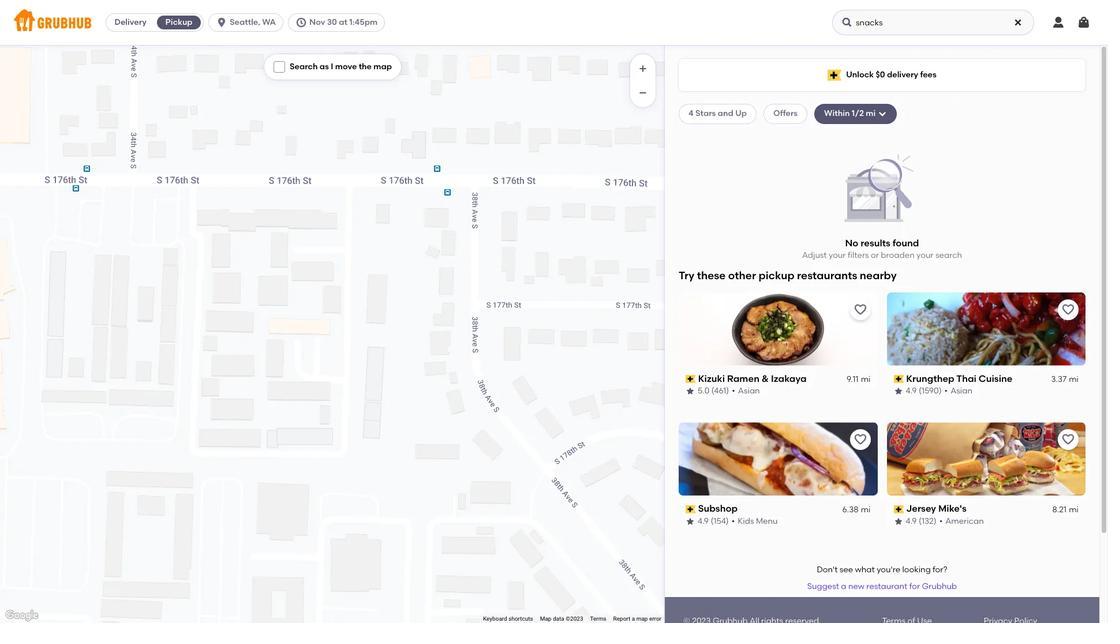 Task type: describe. For each thing, give the bounding box(es) containing it.
looking
[[903, 566, 931, 576]]

nov 30 at 1:45pm
[[309, 17, 378, 27]]

suggest a new restaurant for grubhub
[[808, 582, 958, 592]]

main navigation navigation
[[0, 0, 1109, 45]]

mi for thai
[[1070, 375, 1079, 385]]

suggest
[[808, 582, 840, 592]]

mi right 1/2
[[866, 109, 876, 119]]

no results found adjust your filters or broaden your search
[[803, 238, 963, 261]]

1 horizontal spatial map
[[637, 616, 648, 623]]

kids
[[738, 517, 754, 527]]

for
[[910, 582, 921, 592]]

4.9 (1590)
[[906, 386, 942, 396]]

keyboard shortcuts
[[483, 616, 533, 623]]

9.11 mi
[[847, 375, 871, 385]]

subshop
[[699, 504, 738, 515]]

map
[[540, 616, 552, 623]]

nov
[[309, 17, 325, 27]]

2 your from the left
[[917, 251, 934, 261]]

4
[[689, 109, 694, 119]]

30
[[327, 17, 337, 27]]

don't
[[817, 566, 838, 576]]

as
[[320, 62, 329, 72]]

save this restaurant button for ramen
[[850, 299, 871, 320]]

3.37
[[1052, 375, 1067, 385]]

fees
[[921, 70, 937, 80]]

4.9 (154)
[[698, 517, 729, 527]]

data
[[553, 616, 565, 623]]

google image
[[3, 609, 41, 624]]

within 1/2 mi
[[825, 109, 876, 119]]

minus icon image
[[638, 87, 649, 99]]

• american
[[940, 517, 984, 527]]

seattle, wa
[[230, 17, 276, 27]]

move
[[335, 62, 357, 72]]

search
[[936, 251, 963, 261]]

(132)
[[919, 517, 937, 527]]

report a map error
[[614, 616, 662, 623]]

4.9 for krungthep thai cuisine
[[906, 386, 917, 396]]

4.9 for subshop
[[698, 517, 709, 527]]

asian for ramen
[[738, 386, 760, 396]]

search as i move the map
[[290, 62, 392, 72]]

keyboard
[[483, 616, 507, 623]]

shortcuts
[[509, 616, 533, 623]]

subscription pass image for krungthep thai cuisine
[[894, 375, 904, 383]]

wa
[[262, 17, 276, 27]]

error
[[650, 616, 662, 623]]

kizuki
[[699, 373, 725, 384]]

4 stars and up
[[689, 109, 747, 119]]

star icon image for jersey mike's
[[894, 518, 903, 527]]

adjust
[[803, 251, 827, 261]]

map data ©2023
[[540, 616, 584, 623]]

1:45pm
[[350, 17, 378, 27]]

filters
[[848, 251, 869, 261]]

4.9 for jersey mike's
[[906, 517, 917, 527]]

grubhub
[[922, 582, 958, 592]]

delivery
[[115, 17, 147, 27]]

3.37 mi
[[1052, 375, 1079, 385]]

ramen
[[728, 373, 760, 384]]

at
[[339, 17, 348, 27]]

5.0 (461)
[[698, 386, 729, 396]]

what
[[856, 566, 875, 576]]

svg image inside nov 30 at 1:45pm button
[[296, 17, 307, 28]]

$0
[[876, 70, 886, 80]]

a for report
[[632, 616, 635, 623]]

other
[[729, 269, 756, 283]]

subscription pass image for jersey mike's
[[894, 506, 904, 514]]

cuisine
[[979, 373, 1013, 384]]

report
[[614, 616, 631, 623]]

thai
[[957, 373, 977, 384]]

try
[[679, 269, 695, 283]]

9.11
[[847, 375, 859, 385]]

8.21 mi
[[1053, 505, 1079, 515]]

subscription pass image for kizuki ramen & izakaya
[[686, 375, 696, 383]]

found
[[893, 238, 920, 249]]

stars
[[696, 109, 716, 119]]

map region
[[0, 0, 754, 624]]

a for suggest
[[842, 582, 847, 592]]

(154)
[[711, 517, 729, 527]]

try these other pickup restaurants nearby
[[679, 269, 897, 283]]

(1590)
[[919, 386, 942, 396]]

within
[[825, 109, 850, 119]]

unlock
[[847, 70, 874, 80]]

grubhub plus flag logo image
[[828, 70, 842, 81]]

krungthep thai cuisine logo image
[[887, 293, 1086, 366]]

seattle,
[[230, 17, 260, 27]]

you're
[[877, 566, 901, 576]]



Task type: locate. For each thing, give the bounding box(es) containing it.
save this restaurant image
[[854, 303, 868, 317]]

mi for ramen
[[861, 375, 871, 385]]

&
[[762, 373, 769, 384]]

a right report
[[632, 616, 635, 623]]

2 • asian from the left
[[945, 386, 973, 396]]

1/2
[[852, 109, 864, 119]]

report a map error link
[[614, 616, 662, 623]]

• for subshop
[[732, 517, 735, 527]]

0 vertical spatial map
[[374, 62, 392, 72]]

1 horizontal spatial your
[[917, 251, 934, 261]]

0 horizontal spatial map
[[374, 62, 392, 72]]

map left error
[[637, 616, 648, 623]]

• left the kids
[[732, 517, 735, 527]]

• asian for ramen
[[732, 386, 760, 396]]

• asian down ramen
[[732, 386, 760, 396]]

6.38
[[843, 505, 859, 515]]

subscription pass image for subshop
[[686, 506, 696, 514]]

Search for food, convenience, alcohol... search field
[[833, 10, 1035, 35]]

star icon image for kizuki ramen & izakaya
[[686, 387, 695, 396]]

• asian for thai
[[945, 386, 973, 396]]

2 asian from the left
[[951, 386, 973, 396]]

0 horizontal spatial • asian
[[732, 386, 760, 396]]

pickup button
[[155, 13, 203, 32]]

pickup
[[166, 17, 193, 27]]

1 your from the left
[[829, 251, 846, 261]]

asian
[[738, 386, 760, 396], [951, 386, 973, 396]]

©2023
[[566, 616, 584, 623]]

restaurant
[[867, 582, 908, 592]]

restaurants
[[797, 269, 858, 283]]

nov 30 at 1:45pm button
[[288, 13, 390, 32]]

1 horizontal spatial svg image
[[1078, 16, 1091, 29]]

svg image
[[1078, 16, 1091, 29], [842, 17, 853, 28]]

0 horizontal spatial your
[[829, 251, 846, 261]]

1 horizontal spatial a
[[842, 582, 847, 592]]

• asian
[[732, 386, 760, 396], [945, 386, 973, 396]]

seattle, wa button
[[209, 13, 288, 32]]

i
[[331, 62, 333, 72]]

star icon image left 4.9 (1590)
[[894, 387, 903, 396]]

subshop logo image
[[679, 423, 878, 496]]

kizuki ramen & izakaya
[[699, 373, 807, 384]]

star icon image left 5.0
[[686, 387, 695, 396]]

these
[[697, 269, 726, 283]]

0 horizontal spatial a
[[632, 616, 635, 623]]

star icon image for krungthep thai cuisine
[[894, 387, 903, 396]]

menu
[[756, 517, 778, 527]]

• asian down krungthep thai cuisine at the bottom of page
[[945, 386, 973, 396]]

kizuki ramen & izakaya logo image
[[679, 293, 878, 366]]

star icon image left 4.9 (132)
[[894, 518, 903, 527]]

0 horizontal spatial asian
[[738, 386, 760, 396]]

svg image inside seattle, wa button
[[216, 17, 228, 28]]

your down found
[[917, 251, 934, 261]]

and
[[718, 109, 734, 119]]

• right (1590)
[[945, 386, 948, 396]]

subscription pass image
[[686, 375, 696, 383], [894, 375, 904, 383], [686, 506, 696, 514], [894, 506, 904, 514]]

star icon image left the 4.9 (154)
[[686, 518, 695, 527]]

subscription pass image left jersey
[[894, 506, 904, 514]]

plus icon image
[[638, 63, 649, 74]]

4.9 left (1590)
[[906, 386, 917, 396]]

subscription pass image left krungthep
[[894, 375, 904, 383]]

(461)
[[712, 386, 729, 396]]

save this restaurant button for thai
[[1058, 299, 1079, 320]]

for?
[[933, 566, 948, 576]]

keyboard shortcuts button
[[483, 616, 533, 624]]

subscription pass image left subshop
[[686, 506, 696, 514]]

suggest a new restaurant for grubhub button
[[803, 577, 963, 598]]

star icon image for subshop
[[686, 518, 695, 527]]

a left "new" in the right of the page
[[842, 582, 847, 592]]

star icon image
[[686, 387, 695, 396], [894, 387, 903, 396], [686, 518, 695, 527], [894, 518, 903, 527]]

nearby
[[860, 269, 897, 283]]

1 asian from the left
[[738, 386, 760, 396]]

izakaya
[[771, 373, 807, 384]]

save this restaurant button for mike's
[[1058, 430, 1079, 451]]

• for krungthep thai cuisine
[[945, 386, 948, 396]]

•
[[732, 386, 736, 396], [945, 386, 948, 396], [732, 517, 735, 527], [940, 517, 943, 527]]

mi
[[866, 109, 876, 119], [861, 375, 871, 385], [1070, 375, 1079, 385], [861, 505, 871, 515], [1070, 505, 1079, 515]]

your
[[829, 251, 846, 261], [917, 251, 934, 261]]

delivery button
[[106, 13, 155, 32]]

results
[[861, 238, 891, 249]]

krungthep thai cuisine
[[907, 373, 1013, 384]]

save this restaurant image for thai
[[1062, 303, 1076, 317]]

terms link
[[590, 616, 607, 623]]

the
[[359, 62, 372, 72]]

4.9 left the (154)
[[698, 517, 709, 527]]

save this restaurant image for mike's
[[1062, 433, 1076, 447]]

1 • asian from the left
[[732, 386, 760, 396]]

jersey mike's
[[907, 504, 967, 515]]

krungthep
[[907, 373, 955, 384]]

a inside button
[[842, 582, 847, 592]]

• for jersey mike's
[[940, 517, 943, 527]]

8.21
[[1053, 505, 1067, 515]]

• down jersey mike's
[[940, 517, 943, 527]]

new
[[849, 582, 865, 592]]

subscription pass image left kizuki
[[686, 375, 696, 383]]

a
[[842, 582, 847, 592], [632, 616, 635, 623]]

4.9 down jersey
[[906, 517, 917, 527]]

your down no
[[829, 251, 846, 261]]

mi right 6.38
[[861, 505, 871, 515]]

6.38 mi
[[843, 505, 871, 515]]

1 horizontal spatial • asian
[[945, 386, 973, 396]]

asian for thai
[[951, 386, 973, 396]]

see
[[840, 566, 854, 576]]

mike's
[[939, 504, 967, 515]]

up
[[736, 109, 747, 119]]

unlock $0 delivery fees
[[847, 70, 937, 80]]

mi right 3.37
[[1070, 375, 1079, 385]]

0 vertical spatial a
[[842, 582, 847, 592]]

map
[[374, 62, 392, 72], [637, 616, 648, 623]]

jersey mike's logo image
[[887, 423, 1086, 496]]

terms
[[590, 616, 607, 623]]

map right the
[[374, 62, 392, 72]]

offers
[[774, 109, 798, 119]]

asian down kizuki ramen & izakaya
[[738, 386, 760, 396]]

svg image
[[1052, 16, 1066, 29], [216, 17, 228, 28], [296, 17, 307, 28], [1014, 18, 1023, 27], [878, 109, 888, 119]]

• kids menu
[[732, 517, 778, 527]]

delivery
[[888, 70, 919, 80]]

mi right 9.11
[[861, 375, 871, 385]]

no
[[846, 238, 859, 249]]

1 vertical spatial a
[[632, 616, 635, 623]]

search
[[290, 62, 318, 72]]

mi right 8.21
[[1070, 505, 1079, 515]]

save this restaurant image
[[1062, 303, 1076, 317], [854, 433, 868, 447], [1062, 433, 1076, 447]]

or
[[871, 251, 879, 261]]

• for kizuki ramen & izakaya
[[732, 386, 736, 396]]

asian down krungthep thai cuisine at the bottom of page
[[951, 386, 973, 396]]

• right (461)
[[732, 386, 736, 396]]

don't see what you're looking for?
[[817, 566, 948, 576]]

jersey
[[907, 504, 937, 515]]

mi for mike's
[[1070, 505, 1079, 515]]

4.9
[[906, 386, 917, 396], [698, 517, 709, 527], [906, 517, 917, 527]]

4.9 (132)
[[906, 517, 937, 527]]

5.0
[[698, 386, 710, 396]]

0 horizontal spatial svg image
[[842, 17, 853, 28]]

1 horizontal spatial asian
[[951, 386, 973, 396]]

1 vertical spatial map
[[637, 616, 648, 623]]

american
[[946, 517, 984, 527]]

pickup
[[759, 269, 795, 283]]



Task type: vqa. For each thing, say whether or not it's contained in the screenshot.
Save this restaurant image corresponding to Jersey Mike's
yes



